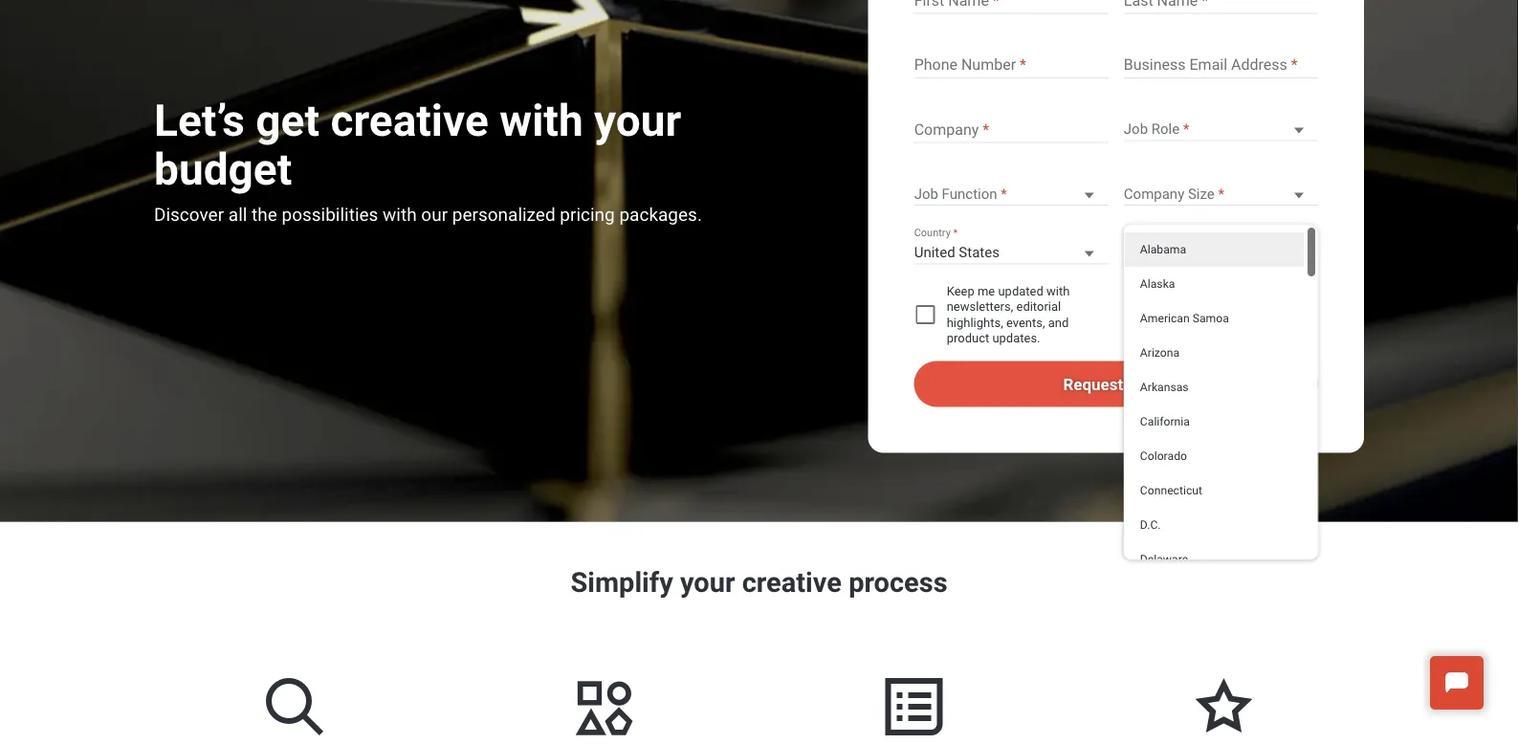 Task type: describe. For each thing, give the bounding box(es) containing it.
creative for your
[[742, 566, 842, 599]]

newsletters,
[[947, 300, 1014, 314]]

request
[[1063, 375, 1124, 394]]

quote
[[1128, 375, 1169, 394]]

with for updated
[[1047, 284, 1070, 299]]

creative for get
[[331, 95, 489, 146]]

Business Email Address text field
[[1124, 55, 1319, 79]]

events,
[[1007, 315, 1045, 330]]

Phone Number text field
[[914, 55, 1109, 79]]

Last Name text field
[[1124, 0, 1319, 14]]

your inside let's get creative with your budget
[[594, 95, 682, 146]]

First Name text field
[[914, 0, 1109, 14]]

get
[[256, 95, 320, 146]]

updates.
[[993, 331, 1041, 345]]

me
[[978, 284, 995, 299]]

updated
[[998, 284, 1044, 299]]

let's
[[154, 95, 245, 146]]

star image
[[1178, 660, 1270, 744]]

country
[[914, 227, 951, 239]]

let's get creative with your budget banner
[[0, 0, 1519, 525]]

product
[[947, 331, 990, 345]]

Company text field
[[914, 120, 1109, 143]]

search image
[[249, 660, 341, 744]]

1 vertical spatial your
[[680, 566, 735, 599]]

*
[[954, 227, 958, 239]]

country *
[[914, 227, 958, 239]]

united
[[914, 244, 956, 261]]

process
[[849, 566, 948, 599]]

keep
[[947, 284, 975, 299]]



Task type: locate. For each thing, give the bounding box(es) containing it.
budget
[[154, 144, 292, 195]]

simplify
[[571, 566, 673, 599]]

united states
[[914, 244, 1000, 261]]

creative
[[331, 95, 489, 146], [742, 566, 842, 599]]

keep me updated with newsletters, editorial highlights, events, and product updates.
[[947, 284, 1070, 345]]

with inside let's get creative with your budget
[[500, 95, 583, 146]]

1 horizontal spatial creative
[[742, 566, 842, 599]]

editorial
[[1017, 300, 1061, 314]]

with inside keep me updated with newsletters, editorial highlights, events, and product updates.
[[1047, 284, 1070, 299]]

0 vertical spatial your
[[594, 95, 682, 146]]

simplify your creative process
[[571, 566, 948, 599]]

1 vertical spatial creative
[[742, 566, 842, 599]]

creative inside let's get creative with your budget
[[331, 95, 489, 146]]

and
[[1048, 315, 1069, 330]]

0 horizontal spatial with
[[500, 95, 583, 146]]

let's get creative with your budget
[[154, 95, 682, 195]]

states
[[959, 244, 1000, 261]]

0 vertical spatial with
[[500, 95, 583, 146]]

your
[[594, 95, 682, 146], [680, 566, 735, 599]]

1 vertical spatial with
[[1047, 284, 1070, 299]]

request quote button
[[914, 361, 1319, 407]]

0 horizontal spatial creative
[[331, 95, 489, 146]]

0 vertical spatial creative
[[331, 95, 489, 146]]

document image
[[868, 660, 960, 744]]

request quote
[[1063, 375, 1169, 394]]

with for creative
[[500, 95, 583, 146]]

blog image
[[558, 660, 650, 744]]

highlights,
[[947, 315, 1003, 330]]

with
[[500, 95, 583, 146], [1047, 284, 1070, 299]]

1 horizontal spatial with
[[1047, 284, 1070, 299]]



